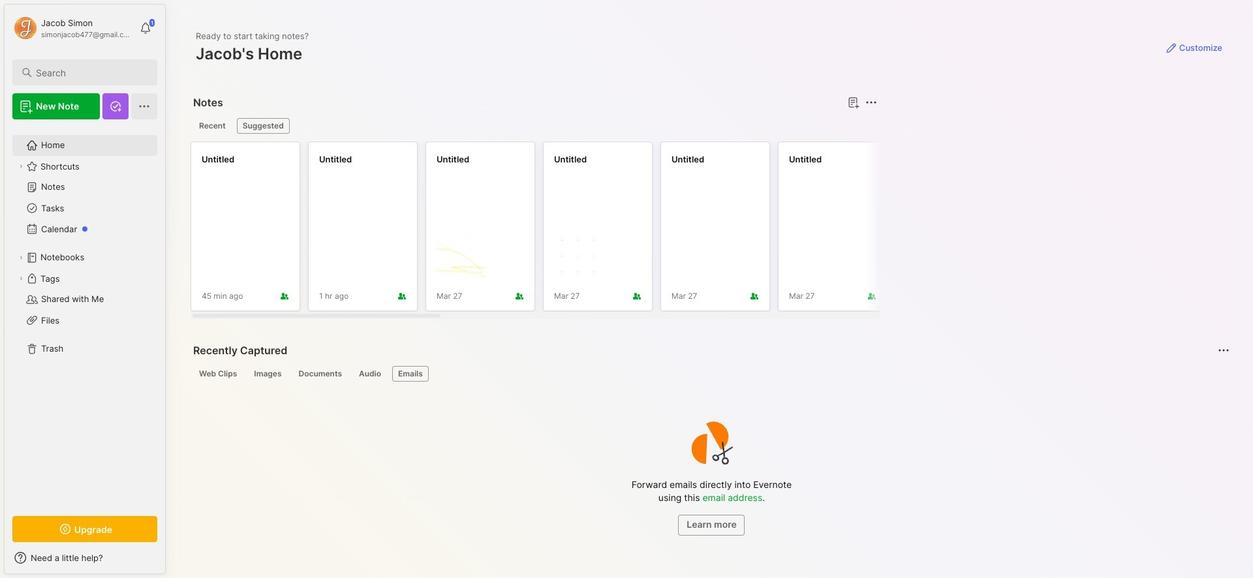 Task type: locate. For each thing, give the bounding box(es) containing it.
tab list
[[193, 118, 875, 134], [193, 366, 1228, 382]]

tree inside main element
[[5, 127, 165, 505]]

expand notebooks image
[[17, 254, 25, 262]]

0 vertical spatial tab list
[[193, 118, 875, 134]]

1 vertical spatial tab list
[[193, 366, 1228, 382]]

1 horizontal spatial more actions field
[[1215, 341, 1233, 360]]

thumbnail image
[[437, 232, 486, 282], [554, 232, 604, 282]]

tree
[[5, 127, 165, 505]]

1 thumbnail image from the left
[[437, 232, 486, 282]]

None search field
[[36, 65, 146, 80]]

0 horizontal spatial thumbnail image
[[437, 232, 486, 282]]

main element
[[0, 0, 170, 578]]

2 tab list from the top
[[193, 366, 1228, 382]]

0 horizontal spatial more actions field
[[862, 93, 881, 112]]

1 tab list from the top
[[193, 118, 875, 134]]

0 vertical spatial more actions field
[[862, 93, 881, 112]]

More actions field
[[862, 93, 881, 112], [1215, 341, 1233, 360]]

1 horizontal spatial thumbnail image
[[554, 232, 604, 282]]

row group
[[191, 142, 1254, 319]]

tab
[[193, 118, 232, 134], [237, 118, 290, 134], [193, 366, 243, 382], [248, 366, 288, 382], [293, 366, 348, 382], [353, 366, 387, 382], [392, 366, 429, 382]]

Search text field
[[36, 67, 146, 79]]

Account field
[[12, 15, 133, 41]]

WHAT'S NEW field
[[5, 548, 165, 569]]



Task type: describe. For each thing, give the bounding box(es) containing it.
expand tags image
[[17, 275, 25, 283]]

more actions image
[[864, 95, 879, 110]]

more actions image
[[1216, 343, 1232, 358]]

none search field inside main element
[[36, 65, 146, 80]]

click to collapse image
[[165, 554, 175, 570]]

1 vertical spatial more actions field
[[1215, 341, 1233, 360]]

2 thumbnail image from the left
[[554, 232, 604, 282]]



Task type: vqa. For each thing, say whether or not it's contained in the screenshot.
Create new tag "icon"
no



